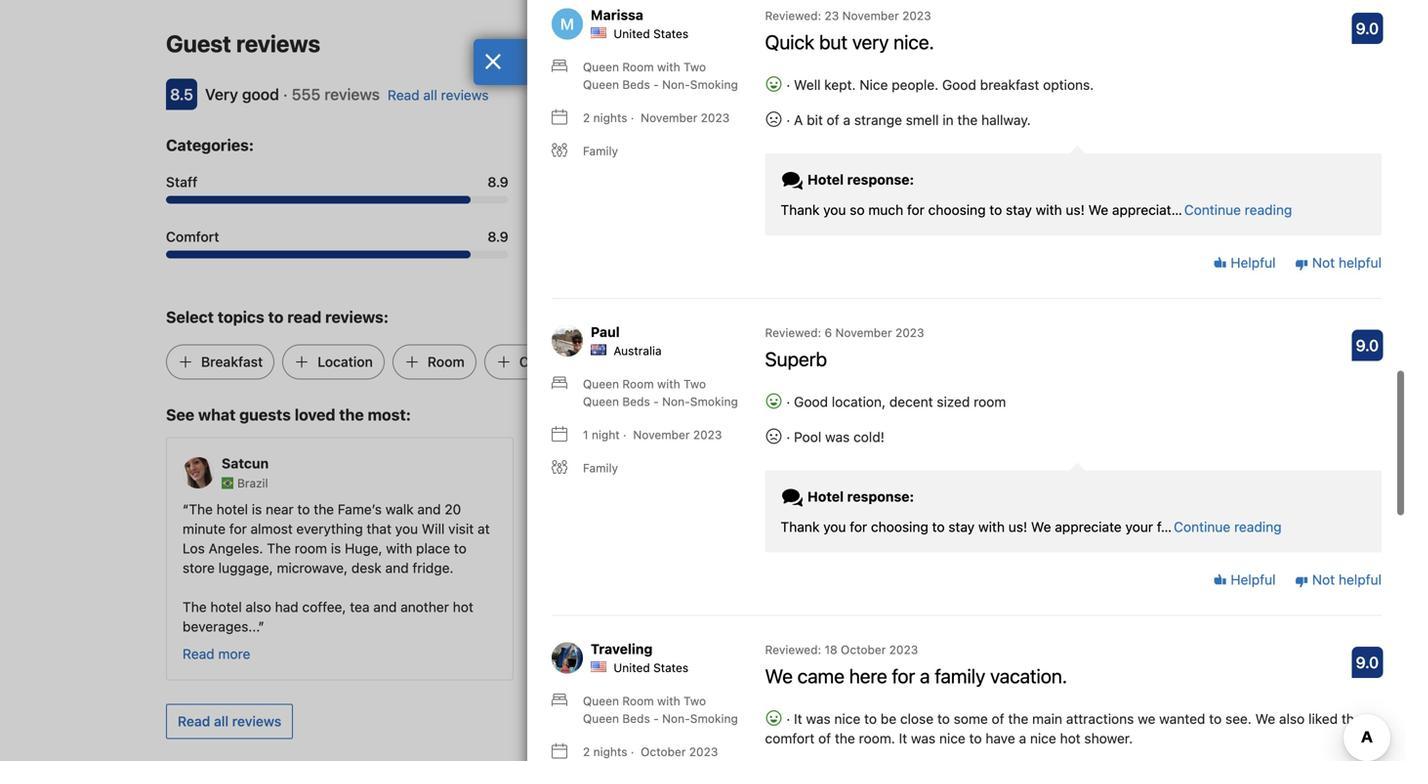 Task type: describe. For each thing, give the bounding box(es) containing it.
with inside " breakfast wasn't as good as what we experienced in anaheim. there was no cinnamon granola which was a real shame. the waffles were great, as were the pastries. the omelettes were good when just cheese but gets weird when filled with peppers at...
[[1051, 599, 1077, 615]]

kitchen
[[546, 540, 592, 557]]

1 vertical spatial is
[[331, 540, 341, 557]]

loved
[[295, 406, 336, 424]]

gets
[[910, 599, 937, 615]]

breakfast inside friendly welcoming front desk staff, quickly check in/ out, free coffee in the lobby , the kitchen staff are always around during the breakfast time to check & quickly refill if there's menu from the table  finished, * renovated bathroom, *...
[[546, 560, 605, 576]]

select topics to read reviews:
[[166, 308, 389, 326]]

very good · 555 reviews
[[205, 85, 380, 104]]

smell
[[906, 112, 939, 128]]

reviewed: 23 november 2023
[[766, 9, 932, 22]]

the inside " breakfast wasn't as good as what we experienced in anaheim. there was no cinnamon granola which was a real shame. the waffles were great, as were the pastries. the omelettes were good when just cheese but gets weird when filled with peppers at...
[[1113, 560, 1134, 576]]

november up very on the right top of page
[[843, 9, 900, 22]]

guest reviews element
[[166, 28, 1113, 59]]

omelettes
[[937, 580, 1000, 596]]

for right the , on the bottom right of page
[[850, 519, 868, 535]]

8.5
[[170, 85, 193, 104]]

1 horizontal spatial quickly
[[781, 501, 826, 517]]

there's
[[802, 560, 845, 576]]

luggage,
[[219, 560, 273, 576]]

liked
[[1309, 711, 1339, 727]]

refill
[[760, 560, 787, 576]]

reading for superb
[[1235, 519, 1282, 535]]

for inside " the hotel is near to the fame's walk and 20 minute for almost everything that you will visit at los angeles. the room is huge, with place to store luggage, microwave, desk and fridge. the hotel also had coffee, tea and another hot beverages...
[[229, 521, 247, 537]]

states for quick but very nice.
[[654, 27, 689, 40]]

a left strange on the top of page
[[844, 112, 851, 128]]

the right liked
[[1342, 711, 1363, 727]]

wanted
[[1160, 711, 1206, 727]]

555
[[292, 85, 321, 104]]

6
[[825, 326, 833, 339]]

&
[[698, 560, 708, 576]]

tea
[[350, 599, 370, 615]]

0 vertical spatial hotel
[[217, 501, 248, 517]]

0 horizontal spatial october
[[641, 745, 686, 758]]

0 vertical spatial us!
[[1066, 202, 1085, 218]]

well
[[794, 77, 821, 93]]

united states for we
[[614, 661, 689, 674]]

hotel response: for quick but very nice.
[[805, 171, 915, 187]]

if
[[791, 560, 799, 576]]

1
[[583, 428, 589, 441]]

we inside " breakfast wasn't as good as what we experienced in anaheim. there was no cinnamon granola which was a real shame. the waffles were great, as were the pastries. the omelettes were good when just cheese but gets weird when filled with peppers at...
[[1131, 501, 1149, 517]]

a inside the it was nice to be close to some of the main attractions we wanted to see. we also liked the comfort of the room.  it was nice to have a nice hot shower.
[[1020, 730, 1027, 746]]

hotel for quick but very nice.
[[808, 171, 844, 187]]

8.9 for comfort
[[488, 229, 509, 245]]

more for friendly welcoming front desk staff, quickly check in/ out, free coffee in the lobby , the kitchen staff are always around during the breakfast time to check & quickly refill if there's menu from the table  finished, * renovated bathroom, *...
[[582, 626, 614, 643]]

coffee,
[[302, 599, 346, 615]]

waffles
[[937, 560, 983, 576]]

store
[[183, 560, 215, 576]]

walk
[[386, 501, 414, 517]]

2023 up nice.
[[903, 9, 932, 22]]

strange
[[855, 112, 903, 128]]

united for quick
[[614, 27, 650, 40]]

minute
[[183, 521, 226, 537]]

were down which
[[986, 560, 1017, 576]]

0 horizontal spatial breakfast
[[201, 354, 263, 370]]

" for " the hotel is near to the fame's walk and 20 minute for almost everything that you will visit at los angeles. the room is huge, with place to store luggage, microwave, desk and fridge. the hotel also had coffee, tea and another hot beverages...
[[183, 501, 189, 517]]

brazil
[[237, 476, 268, 490]]

to up granola
[[933, 519, 945, 535]]

guest
[[166, 30, 231, 57]]

november down guest reviews element
[[641, 111, 698, 124]]

cleanliness 8.9 meter
[[898, 196, 1241, 204]]

0 horizontal spatial as
[[1024, 501, 1039, 517]]

reviewed: for quick but very nice.
[[766, 9, 822, 22]]

a inside " breakfast wasn't as good as what we experienced in anaheim. there was no cinnamon granola which was a real shame. the waffles were great, as were the pastries. the omelettes were good when just cheese but gets weird when filled with peppers at...
[[1029, 540, 1037, 557]]

cinnamon
[[1156, 521, 1218, 537]]

0 vertical spatial read all reviews
[[388, 87, 489, 103]]

select
[[166, 308, 214, 326]]

family for quick but very nice.
[[583, 144, 619, 158]]

0 vertical spatial but
[[820, 30, 848, 53]]

close image
[[485, 54, 502, 69]]

staff
[[596, 540, 625, 557]]

0 horizontal spatial check
[[546, 521, 584, 537]]

18
[[825, 643, 838, 656]]

more for "
[[218, 646, 251, 662]]

have
[[986, 730, 1016, 746]]

renovated
[[745, 580, 808, 596]]

appreciate
[[1056, 519, 1122, 535]]

0 vertical spatial what
[[198, 406, 236, 424]]

0 vertical spatial breakfast
[[981, 77, 1040, 93]]

1 horizontal spatial as
[[1061, 560, 1075, 576]]

1 vertical spatial and
[[386, 560, 409, 576]]

peppers
[[1081, 599, 1133, 615]]

0 horizontal spatial it
[[794, 711, 803, 727]]

2023 up decent
[[896, 326, 925, 339]]

parking
[[611, 354, 660, 370]]

was up comfort
[[806, 711, 831, 727]]

read more for friendly welcoming front desk staff, quickly check in/ out, free coffee in the lobby , the kitchen staff are always around during the breakfast time to check & quickly refill if there's menu from the table  finished, * renovated bathroom, *...
[[546, 626, 614, 643]]

free
[[635, 521, 660, 537]]

the right the , on the bottom right of page
[[792, 521, 813, 537]]

the up beverages...
[[183, 599, 207, 615]]

weird
[[941, 599, 975, 615]]

cold!
[[854, 429, 885, 445]]

appreciat…
[[1113, 202, 1183, 218]]

a
[[794, 112, 803, 128]]

we inside the it was nice to be close to some of the main attractions we wanted to see. we also liked the comfort of the room.  it was nice to have a nice hot shower.
[[1256, 711, 1276, 727]]

thank for quick but very nice.
[[781, 202, 820, 218]]

came
[[798, 664, 845, 687]]

november right night
[[633, 428, 690, 441]]

with inside " the hotel is near to the fame's walk and 20 minute for almost everything that you will visit at los angeles. the room is huge, with place to store luggage, microwave, desk and fridge. the hotel also had coffee, tea and another hot beverages...
[[386, 540, 413, 557]]

2 horizontal spatial as
[[1078, 501, 1093, 517]]

pool
[[794, 429, 822, 445]]

2 vertical spatial and
[[374, 599, 397, 615]]

not for quick but very nice.
[[1313, 255, 1336, 271]]

hot inside " the hotel is near to the fame's walk and 20 minute for almost everything that you will visit at los angeles. the room is huge, with place to store luggage, microwave, desk and fridge. the hotel also had coffee, tea and another hot beverages...
[[453, 599, 474, 615]]

the up the have
[[1009, 711, 1029, 727]]

from
[[585, 580, 614, 596]]

1 horizontal spatial check
[[657, 560, 694, 576]]

hotel for superb
[[808, 488, 844, 504]]

you for quick but very nice.
[[824, 202, 847, 218]]

2 vertical spatial of
[[819, 730, 832, 746]]

the right loved
[[339, 406, 364, 424]]

continue for superb
[[1174, 519, 1231, 535]]

we inside the it was nice to be close to some of the main attractions we wanted to see. we also liked the comfort of the room.  it was nice to have a nice hot shower.
[[1138, 711, 1156, 727]]

everything
[[297, 521, 363, 537]]

*...
[[615, 599, 629, 615]]

to left read
[[268, 308, 284, 326]]

to up location 8.4 meter
[[990, 202, 1003, 218]]

not helpful button for superb
[[1296, 570, 1383, 590]]

another
[[401, 599, 449, 615]]

were down shame.
[[1079, 560, 1109, 576]]

the down almost at the left of page
[[267, 540, 291, 557]]

read for read all reviews button on the bottom
[[178, 713, 210, 729]]

we left appreciat…
[[1089, 202, 1109, 218]]

9.0 for for
[[1357, 653, 1380, 672]]

the inside " the hotel is near to the fame's walk and 20 minute for almost everything that you will visit at los angeles. the room is huge, with place to store luggage, microwave, desk and fridge. the hotel also had coffee, tea and another hot beverages...
[[314, 501, 334, 517]]

you inside " the hotel is near to the fame's walk and 20 minute for almost everything that you will visit at los angeles. the room is huge, with place to store luggage, microwave, desk and fridge. the hotel also had coffee, tea and another hot beverages...
[[395, 521, 418, 537]]

reviewed: for superb
[[766, 326, 822, 339]]

was down thank you for choosing to stay with us! we appreciate your f… continue reading
[[1001, 540, 1026, 557]]

2 nights · november 2023
[[583, 111, 730, 124]]

time
[[609, 560, 637, 576]]

comfort 8.9 meter
[[166, 251, 509, 258]]

to right close
[[938, 711, 951, 727]]

very
[[205, 85, 238, 104]]

the up the minute on the left
[[189, 501, 213, 517]]

f…
[[1158, 519, 1173, 535]]

clean
[[520, 354, 556, 370]]

the left room.
[[835, 730, 856, 746]]

were up filled
[[1004, 580, 1034, 596]]

scored 9.0 element for for
[[1353, 647, 1384, 678]]

shame.
[[1068, 540, 1113, 557]]

los
[[183, 540, 205, 557]]

during
[[746, 540, 786, 557]]

a left family
[[920, 664, 931, 687]]

the up gets at the right
[[910, 580, 934, 596]]

1 horizontal spatial all
[[423, 87, 438, 103]]

nights for we came here for a family vacation.
[[594, 745, 628, 758]]

decent
[[890, 394, 934, 410]]

1 vertical spatial quickly
[[711, 560, 756, 576]]

the down time
[[618, 580, 638, 596]]

1 vertical spatial choosing
[[871, 519, 929, 535]]

around
[[698, 540, 742, 557]]

to left be
[[865, 711, 877, 727]]

here
[[850, 664, 888, 687]]

0 vertical spatial choosing
[[929, 202, 986, 218]]

was left no
[[1108, 521, 1133, 537]]

what inside " breakfast wasn't as good as what we experienced in anaheim. there was no cinnamon granola which was a real shame. the waffles were great, as were the pastries. the omelettes were good when just cheese but gets weird when filled with peppers at...
[[1096, 501, 1127, 517]]

comfort
[[766, 730, 815, 746]]

2023 left comfort
[[690, 745, 718, 758]]

the up if
[[790, 540, 810, 557]]

location,
[[832, 394, 886, 410]]

place
[[416, 540, 450, 557]]

the down granola
[[910, 560, 934, 576]]

we up real at the bottom of page
[[1032, 519, 1052, 535]]

close
[[901, 711, 934, 727]]

family
[[935, 664, 986, 687]]

1 horizontal spatial stay
[[1006, 202, 1033, 218]]

1 vertical spatial hotel
[[210, 599, 242, 615]]

0 horizontal spatial nice
[[835, 711, 861, 727]]

to down visit
[[454, 540, 467, 557]]

1 vertical spatial good
[[794, 394, 829, 410]]

8.1
[[856, 229, 875, 245]]

satcun
[[222, 455, 269, 471]]

2 nights · october 2023
[[583, 745, 718, 758]]

cheese
[[1138, 580, 1183, 596]]

1 horizontal spatial nice
[[940, 730, 966, 746]]

room inside " the hotel is near to the fame's walk and 20 minute for almost everything that you will visit at los angeles. the room is huge, with place to store luggage, microwave, desk and fridge. the hotel also had coffee, tea and another hot beverages...
[[295, 540, 327, 557]]

1 horizontal spatial october
[[841, 643, 886, 656]]

1 vertical spatial good
[[1042, 501, 1075, 517]]

2 vertical spatial good
[[1038, 580, 1070, 596]]

0 horizontal spatial stay
[[949, 519, 975, 535]]

8.4
[[1220, 229, 1241, 245]]

fame's
[[338, 501, 382, 517]]

not helpful button for quick but very nice.
[[1296, 253, 1383, 273]]

8.6
[[854, 174, 875, 190]]

" the hotel is near to the fame's walk and 20 minute for almost everything that you will visit at los angeles. the room is huge, with place to store luggage, microwave, desk and fridge. the hotel also had coffee, tea and another hot beverages...
[[183, 501, 490, 635]]

in inside friendly welcoming front desk staff, quickly check in/ out, free coffee in the lobby , the kitchen staff are always around during the breakfast time to check & quickly refill if there's menu from the table  finished, * renovated bathroom, *...
[[707, 521, 718, 537]]

front
[[678, 501, 708, 517]]

1 horizontal spatial in
[[943, 112, 954, 128]]

staff 8.9 meter
[[166, 196, 509, 204]]

" breakfast wasn't as good as what we experienced in anaheim. there was no cinnamon granola which was a real shame. the waffles were great, as were the pastries. the omelettes were good when just cheese but gets weird when filled with peppers at...
[[910, 501, 1218, 615]]

read more button for "
[[183, 644, 251, 664]]

angeles.
[[209, 540, 263, 557]]

facilities 8.6 meter
[[532, 196, 875, 204]]

superb
[[766, 347, 828, 370]]

desk inside " the hotel is near to the fame's walk and 20 minute for almost everything that you will visit at los angeles. the room is huge, with place to store luggage, microwave, desk and fridge. the hotel also had coffee, tea and another hot beverages...
[[352, 560, 382, 576]]

*
[[735, 580, 741, 596]]

staff,
[[746, 501, 777, 517]]

nights for quick but very nice.
[[594, 111, 628, 124]]

the up around
[[722, 521, 742, 537]]

almost
[[251, 521, 293, 537]]

· a bit of a strange smell in the hallway.
[[783, 112, 1031, 128]]

bit
[[807, 112, 824, 128]]

the left hallway.
[[958, 112, 978, 128]]

was right pool
[[826, 429, 850, 445]]

it was nice to be close to some of the main attractions we wanted to see. we also liked the comfort of the room.  it was nice to have a nice hot shower.
[[766, 711, 1363, 746]]

not helpful for superb
[[1309, 572, 1383, 588]]



Task type: locate. For each thing, give the bounding box(es) containing it.
november right 6 at the top right
[[836, 326, 893, 339]]

hotel down · pool was cold!
[[808, 488, 844, 504]]

1 nights from the top
[[594, 111, 628, 124]]

2 united from the top
[[614, 661, 650, 674]]

not helpful button
[[1296, 253, 1383, 273], [1296, 570, 1383, 590]]

helpful
[[1339, 255, 1383, 271], [1339, 572, 1383, 588]]

options.
[[1044, 77, 1095, 93]]

scored 8.5 element
[[166, 79, 197, 110]]

breakfast up experienced
[[916, 501, 976, 517]]

reviewed: for we came here for a family vacation.
[[766, 643, 822, 656]]

" down cheese
[[1158, 599, 1165, 615]]

1 vertical spatial check
[[657, 560, 694, 576]]

lia
[[585, 455, 605, 471]]

0 vertical spatial states
[[654, 27, 689, 40]]

what up appreciate
[[1096, 501, 1127, 517]]

with up location 8.4 meter
[[1036, 202, 1063, 218]]

and up will
[[418, 501, 441, 517]]

good up pool
[[794, 394, 829, 410]]

a right the have
[[1020, 730, 1027, 746]]

review categories element
[[166, 133, 254, 157]]

out,
[[607, 521, 631, 537]]

1 states from the top
[[654, 27, 689, 40]]

0 vertical spatial it
[[794, 711, 803, 727]]

thank left so
[[781, 202, 820, 218]]

states down table
[[654, 661, 689, 674]]

1 vertical spatial united
[[614, 661, 650, 674]]

1 vertical spatial more
[[218, 646, 251, 662]]

continue reading link for superb
[[1174, 517, 1282, 537]]

friendly
[[552, 501, 603, 517]]

are
[[628, 540, 648, 557]]

beverages...
[[183, 619, 258, 635]]

table
[[642, 580, 674, 596]]

thank you for choosing to stay with us! we appreciate your f… continue reading
[[781, 519, 1282, 535]]

2 response: from the top
[[848, 488, 915, 504]]

helpful for quick but very nice.
[[1228, 255, 1277, 271]]

response: for superb
[[848, 488, 915, 504]]

1 horizontal spatial but
[[1187, 580, 1208, 596]]

2 9.0 from the top
[[1357, 336, 1380, 354]]

2
[[583, 111, 590, 124], [583, 745, 590, 758]]

1 horizontal spatial read all reviews
[[388, 87, 489, 103]]

breakfast down the kitchen
[[546, 560, 605, 576]]

1 not helpful button from the top
[[1296, 253, 1383, 273]]

2 not from the top
[[1313, 572, 1336, 588]]

read more button down bathroom,
[[546, 625, 614, 644]]

nice down 'some'
[[940, 730, 966, 746]]

breakfast
[[981, 77, 1040, 93], [546, 560, 605, 576]]

hot
[[453, 599, 474, 615], [1061, 730, 1081, 746]]

location down reviews:
[[318, 354, 373, 370]]

0 vertical spatial not helpful button
[[1296, 253, 1383, 273]]

1 vertical spatial breakfast
[[546, 560, 605, 576]]

1 vertical spatial of
[[992, 711, 1005, 727]]

but right cheese
[[1187, 580, 1208, 596]]

0 vertical spatial not helpful
[[1309, 255, 1383, 271]]

1 united states from the top
[[614, 27, 689, 40]]

read more button
[[546, 625, 614, 644], [183, 644, 251, 664]]

united states
[[614, 27, 689, 40], [614, 661, 689, 674]]

with down that
[[386, 540, 413, 557]]

2 hotel response: from the top
[[805, 488, 915, 504]]

1 vertical spatial when
[[979, 599, 1013, 615]]

3 reviewed: from the top
[[766, 643, 822, 656]]

0 vertical spatial of
[[827, 112, 840, 128]]

2 nights from the top
[[594, 745, 628, 758]]

continue
[[1185, 202, 1242, 218], [1174, 519, 1231, 535]]

1 vertical spatial states
[[654, 661, 689, 674]]

0 vertical spatial continue
[[1185, 202, 1242, 218]]

a left real at the bottom of page
[[1029, 540, 1037, 557]]

1 hotel from the top
[[808, 171, 844, 187]]

0 horizontal spatial read more button
[[183, 644, 251, 664]]

reading for quick but very nice.
[[1245, 202, 1293, 218]]

2 states from the top
[[654, 661, 689, 674]]

response: for quick but very nice.
[[848, 171, 915, 187]]

family up indonesia
[[583, 461, 619, 475]]

categories:
[[166, 136, 254, 154]]

good right the "very"
[[242, 85, 279, 104]]

2 thank from the top
[[781, 519, 820, 535]]

were
[[986, 560, 1017, 576], [1079, 560, 1109, 576], [1004, 580, 1034, 596]]

with down the wasn't
[[979, 519, 1005, 535]]

0 vertical spatial desk
[[712, 501, 742, 517]]

0 horizontal spatial quickly
[[711, 560, 756, 576]]

2023
[[903, 9, 932, 22], [701, 111, 730, 124], [896, 326, 925, 339], [694, 428, 722, 441], [890, 643, 919, 656], [690, 745, 718, 758]]

scored 9.0 element
[[1353, 13, 1384, 44], [1353, 330, 1384, 361], [1353, 647, 1384, 678]]

not helpful for quick but very nice.
[[1309, 255, 1383, 271]]

to down are
[[640, 560, 653, 576]]

0 vertical spatial continue reading link
[[1185, 200, 1293, 220]]

1 vertical spatial reading
[[1235, 519, 1282, 535]]

which
[[960, 540, 997, 557]]

2 for quick but very nice.
[[583, 111, 590, 124]]

hotel left 8.6
[[808, 171, 844, 187]]

the
[[958, 112, 978, 128], [339, 406, 364, 424], [314, 501, 334, 517], [722, 521, 742, 537], [792, 521, 813, 537], [790, 540, 810, 557], [1113, 560, 1134, 576], [618, 580, 638, 596], [1009, 711, 1029, 727], [1342, 711, 1363, 727], [835, 730, 856, 746]]

0 vertical spatial good
[[242, 85, 279, 104]]

2 8.9 from the top
[[488, 229, 509, 245]]

was
[[826, 429, 850, 445], [1108, 521, 1133, 537], [1001, 540, 1026, 557], [806, 711, 831, 727], [912, 730, 936, 746]]

helpful button for superb
[[1214, 570, 1277, 590]]

rated very good element
[[205, 85, 279, 104]]

0 vertical spatial not
[[1313, 255, 1336, 271]]

it down close
[[899, 730, 908, 746]]

1 horizontal spatial us!
[[1066, 202, 1085, 218]]

good down great,
[[1038, 580, 1070, 596]]

0 vertical spatial we
[[1131, 501, 1149, 517]]

location 8.4 meter
[[898, 251, 1241, 258]]

0 horizontal spatial is
[[252, 501, 262, 517]]

0 vertical spatial response:
[[848, 171, 915, 187]]

2 " from the left
[[910, 501, 916, 517]]

1 vertical spatial response:
[[848, 488, 915, 504]]

1 vertical spatial continue
[[1174, 519, 1231, 535]]

desk
[[712, 501, 742, 517], [352, 560, 382, 576]]

0 horizontal spatial "
[[258, 619, 265, 635]]

0 vertical spatial 2
[[583, 111, 590, 124]]

1 horizontal spatial location
[[898, 229, 954, 245]]

2 for we came here for a family vacation.
[[583, 745, 590, 758]]

helpful button for quick but very nice.
[[1214, 253, 1277, 273]]

thank for superb
[[781, 519, 820, 535]]

good up the "anaheim."
[[1042, 501, 1075, 517]]

we came here for a family vacation.
[[766, 664, 1068, 687]]

0 horizontal spatial when
[[979, 599, 1013, 615]]

" inside " the hotel is near to the fame's walk and 20 minute for almost everything that you will visit at los angeles. the room is huge, with place to store luggage, microwave, desk and fridge. the hotel also had coffee, tea and another hot beverages...
[[183, 501, 189, 517]]

reviews
[[236, 30, 321, 57], [325, 85, 380, 104], [441, 87, 489, 103], [232, 713, 282, 729]]

0 horizontal spatial read all reviews
[[178, 713, 282, 729]]

1 vertical spatial not helpful button
[[1296, 570, 1383, 590]]

states for we came here for a family vacation.
[[654, 661, 689, 674]]

1 united from the top
[[614, 27, 650, 40]]

it
[[794, 711, 803, 727], [899, 730, 908, 746]]

" up experienced
[[910, 501, 916, 517]]

· good location, decent sized room
[[783, 394, 1007, 410]]

check up the kitchen
[[546, 521, 584, 537]]

us! down the wasn't
[[1009, 519, 1028, 535]]

read for 'read more' button corresponding to friendly welcoming front desk staff, quickly check in/ out, free coffee in the lobby , the kitchen staff are always around during the breakfast time to check & quickly refill if there's menu from the table  finished, * renovated bathroom, *...
[[546, 626, 578, 643]]

1 horizontal spatial breakfast
[[981, 77, 1040, 93]]

1 vertical spatial all
[[214, 713, 229, 729]]

desk down huge,
[[352, 560, 382, 576]]

very
[[853, 30, 889, 53]]

united
[[614, 27, 650, 40], [614, 661, 650, 674]]

continue for quick but very nice.
[[1185, 202, 1242, 218]]

2 vertical spatial 9.0
[[1357, 653, 1380, 672]]

much
[[869, 202, 904, 218]]

just
[[1111, 580, 1134, 596]]

to left see.
[[1210, 711, 1222, 727]]

nice down main
[[1031, 730, 1057, 746]]

the up just
[[1113, 560, 1134, 576]]

but inside " breakfast wasn't as good as what we experienced in anaheim. there was no cinnamon granola which was a real shame. the waffles were great, as were the pastries. the omelettes were good when just cheese but gets weird when filled with peppers at...
[[1187, 580, 1208, 596]]

1 helpful from the top
[[1339, 255, 1383, 271]]

near
[[266, 501, 294, 517]]

australia
[[614, 344, 662, 357]]

8.9 for staff
[[488, 174, 509, 190]]

0 horizontal spatial read more
[[183, 646, 251, 662]]

also left had
[[246, 599, 271, 615]]

family for superb
[[583, 461, 619, 475]]

to inside friendly welcoming front desk staff, quickly check in/ out, free coffee in the lobby , the kitchen staff are always around during the breakfast time to check & quickly refill if there's menu from the table  finished, * renovated bathroom, *...
[[640, 560, 653, 576]]

2023 up facilities 8.6 meter
[[701, 111, 730, 124]]

fridge.
[[413, 560, 454, 576]]

1 vertical spatial scored 9.0 element
[[1353, 330, 1384, 361]]

2 not helpful from the top
[[1309, 572, 1383, 588]]

good
[[943, 77, 977, 93], [794, 394, 829, 410]]

hotel response: down cold!
[[805, 488, 915, 504]]

read
[[388, 87, 420, 103], [546, 626, 578, 643], [183, 646, 215, 662], [178, 713, 210, 729]]

stay
[[1006, 202, 1033, 218], [949, 519, 975, 535]]

to down 'some'
[[970, 730, 982, 746]]

2 horizontal spatial nice
[[1031, 730, 1057, 746]]

1 vertical spatial 2
[[583, 745, 590, 758]]

pastries.
[[1137, 560, 1192, 576]]

states
[[654, 27, 689, 40], [654, 661, 689, 674]]

choosing down cleanliness at top right
[[929, 202, 986, 218]]

stay up which
[[949, 519, 975, 535]]

0 vertical spatial when
[[1074, 580, 1108, 596]]

1 family from the top
[[583, 144, 619, 158]]

at...
[[1136, 599, 1158, 615]]

1 horizontal spatial read more button
[[546, 625, 614, 644]]

we right see.
[[1256, 711, 1276, 727]]

all inside read all reviews button
[[214, 713, 229, 729]]

0 horizontal spatial all
[[214, 713, 229, 729]]

1 vertical spatial helpful
[[1339, 572, 1383, 588]]

quick but very nice.
[[766, 30, 935, 53]]

continue reading link for quick but very nice.
[[1185, 200, 1293, 220]]

1 hotel response: from the top
[[805, 171, 915, 187]]

1 vertical spatial october
[[641, 745, 686, 758]]

also inside " the hotel is near to the fame's walk and 20 minute for almost everything that you will visit at los angeles. the room is huge, with place to store luggage, microwave, desk and fridge. the hotel also had coffee, tea and another hot beverages...
[[246, 599, 271, 615]]

1 not helpful from the top
[[1309, 255, 1383, 271]]

kept.
[[825, 77, 856, 93]]

great,
[[1020, 560, 1057, 576]]

for right here at the bottom of the page
[[892, 664, 916, 687]]

reviews inside read all reviews button
[[232, 713, 282, 729]]

quickly up the , on the bottom right of page
[[781, 501, 826, 517]]

1 vertical spatial united states
[[614, 661, 689, 674]]

1 vertical spatial also
[[1280, 711, 1306, 727]]

2 helpful from the top
[[1228, 572, 1277, 588]]

it up comfort
[[794, 711, 803, 727]]

0 vertical spatial good
[[943, 77, 977, 93]]

0 vertical spatial family
[[583, 144, 619, 158]]

no
[[1137, 521, 1153, 537]]

2 scored 9.0 element from the top
[[1353, 330, 1384, 361]]

2 united states from the top
[[614, 661, 689, 674]]

2 vertical spatial reviewed:
[[766, 643, 822, 656]]

is
[[252, 501, 262, 517], [331, 540, 341, 557]]

reviewed:
[[766, 9, 822, 22], [766, 326, 822, 339], [766, 643, 822, 656]]

0 vertical spatial quickly
[[781, 501, 826, 517]]

read all reviews down close image
[[388, 87, 489, 103]]

to right near
[[297, 501, 310, 517]]

hallway.
[[982, 112, 1031, 128]]

united down marissa
[[614, 27, 650, 40]]

read more for "
[[183, 646, 251, 662]]

2 horizontal spatial in
[[991, 521, 1002, 537]]

read all reviews inside button
[[178, 713, 282, 729]]

thank right lobby
[[781, 519, 820, 535]]

helpful for superb
[[1339, 572, 1383, 588]]

0 vertical spatial hotel
[[808, 171, 844, 187]]

0 vertical spatial more
[[582, 626, 614, 643]]

1 vertical spatial helpful button
[[1214, 570, 1277, 590]]

1 vertical spatial location
[[318, 354, 373, 370]]

1 horizontal spatial read more
[[546, 626, 614, 643]]

read for 'read more' button for "
[[183, 646, 215, 662]]

0 vertical spatial breakfast
[[201, 354, 263, 370]]

hot down main
[[1061, 730, 1081, 746]]

indonesia
[[601, 476, 654, 490]]

1 " from the left
[[183, 501, 189, 517]]

all
[[423, 87, 438, 103], [214, 713, 229, 729]]

hot inside the it was nice to be close to some of the main attractions we wanted to see. we also liked the comfort of the room.  it was nice to have a nice hot shower.
[[1061, 730, 1081, 746]]

breakfast inside " breakfast wasn't as good as what we experienced in anaheim. there was no cinnamon granola which was a real shame. the waffles were great, as were the pastries. the omelettes were good when just cheese but gets weird when filled with peppers at...
[[916, 501, 976, 517]]

friendly welcoming front desk staff, quickly check in/ out, free coffee in the lobby , the kitchen staff are always around during the breakfast time to check & quickly refill if there's menu from the table  finished, * renovated bathroom, *...
[[546, 501, 845, 615]]

read more button for friendly welcoming front desk staff, quickly check in/ out, free coffee in the lobby , the kitchen staff are always around during the breakfast time to check & quickly refill if there's menu from the table  finished, * renovated bathroom, *...
[[546, 625, 614, 644]]

1 scored 9.0 element from the top
[[1353, 13, 1384, 44]]

1 response: from the top
[[848, 171, 915, 187]]

2 helpful from the top
[[1339, 572, 1383, 588]]

0 vertical spatial helpful button
[[1214, 253, 1277, 273]]

0 vertical spatial also
[[246, 599, 271, 615]]

2 family from the top
[[583, 461, 619, 475]]

not for superb
[[1313, 572, 1336, 588]]

9.0 for nice.
[[1357, 19, 1380, 37]]

" inside " breakfast wasn't as good as what we experienced in anaheim. there was no cinnamon granola which was a real shame. the waffles were great, as were the pastries. the omelettes were good when just cheese but gets weird when filled with peppers at...
[[910, 501, 916, 517]]

also inside the it was nice to be close to some of the main attractions we wanted to see. we also liked the comfort of the room.  it was nice to have a nice hot shower.
[[1280, 711, 1306, 727]]

in inside " breakfast wasn't as good as what we experienced in anaheim. there was no cinnamon granola which was a real shame. the waffles were great, as were the pastries. the omelettes were good when just cheese but gets weird when filled with peppers at...
[[991, 521, 1002, 537]]

more down beverages...
[[218, 646, 251, 662]]

0 horizontal spatial what
[[198, 406, 236, 424]]

hotel
[[808, 171, 844, 187], [808, 488, 844, 504]]

read inside button
[[178, 713, 210, 729]]

,
[[785, 521, 788, 537]]

for right much
[[908, 202, 925, 218]]

as down real at the bottom of page
[[1061, 560, 1075, 576]]

nathan
[[949, 455, 997, 471]]

more
[[582, 626, 614, 643], [218, 646, 251, 662]]

1 vertical spatial us!
[[1009, 519, 1028, 535]]

united states for quick
[[614, 27, 689, 40]]

states up 2 nights · november 2023
[[654, 27, 689, 40]]

you for superb
[[824, 519, 847, 535]]

reviewed: up superb
[[766, 326, 822, 339]]

2023 up we came here for a family vacation.
[[890, 643, 919, 656]]

also left liked
[[1280, 711, 1306, 727]]

1 helpful button from the top
[[1214, 253, 1277, 273]]

be
[[881, 711, 897, 727]]

helpful for superb
[[1228, 572, 1277, 588]]

0 vertical spatial location
[[898, 229, 954, 245]]

real
[[1041, 540, 1064, 557]]

as up thank you for choosing to stay with us! we appreciate your f… continue reading
[[1024, 501, 1039, 517]]

" down time
[[629, 599, 635, 615]]

coffee
[[663, 521, 704, 537]]

hot right another
[[453, 599, 474, 615]]

finished,
[[677, 580, 731, 596]]

0 horizontal spatial "
[[183, 501, 189, 517]]

1 vertical spatial 8.9
[[488, 229, 509, 245]]

but down the '23'
[[820, 30, 848, 53]]

0 vertical spatial united
[[614, 27, 650, 40]]

1 horizontal spatial hot
[[1061, 730, 1081, 746]]

" for " breakfast wasn't as good as what we experienced in anaheim. there was no cinnamon granola which was a real shame. the waffles were great, as were the pastries. the omelettes were good when just cheese but gets weird when filled with peppers at...
[[910, 501, 916, 517]]

0 vertical spatial united states
[[614, 27, 689, 40]]

2 not helpful button from the top
[[1296, 570, 1383, 590]]

breakfast down the topics
[[201, 354, 263, 370]]

read more down beverages...
[[183, 646, 251, 662]]

this is a carousel with rotating slides. it displays featured reviews of the property. use next and previous buttons to navigate. region
[[150, 429, 1256, 688]]

2 reviewed: from the top
[[766, 326, 822, 339]]

0 vertical spatial room
[[974, 394, 1007, 410]]

2 horizontal spatial "
[[1158, 599, 1165, 615]]

helpful for quick but very nice.
[[1339, 255, 1383, 271]]

nice
[[835, 711, 861, 727], [940, 730, 966, 746], [1031, 730, 1057, 746]]

1 horizontal spatial it
[[899, 730, 908, 746]]

2 2 from the top
[[583, 745, 590, 758]]

lia indonesia
[[585, 455, 654, 490]]

we
[[1131, 501, 1149, 517], [1138, 711, 1156, 727]]

location down much
[[898, 229, 954, 245]]

1 horizontal spatial "
[[629, 599, 635, 615]]

we left came
[[766, 664, 793, 687]]

0 vertical spatial october
[[841, 643, 886, 656]]

1 not from the top
[[1313, 255, 1336, 271]]

huge,
[[345, 540, 383, 557]]

with right filled
[[1051, 599, 1077, 615]]

20
[[445, 501, 461, 517]]

hotel
[[217, 501, 248, 517], [210, 599, 242, 615]]

2023 up front
[[694, 428, 722, 441]]

anaheim.
[[1006, 521, 1064, 537]]

1 horizontal spatial desk
[[712, 501, 742, 517]]

in up around
[[707, 521, 718, 537]]

desk inside friendly welcoming front desk staff, quickly check in/ out, free coffee in the lobby , the kitchen staff are always around during the breakfast time to check & quickly refill if there's menu from the table  finished, * renovated bathroom, *...
[[712, 501, 742, 517]]

continue right 'f…'
[[1174, 519, 1231, 535]]

as up appreciate
[[1078, 501, 1093, 517]]

3 9.0 from the top
[[1357, 653, 1380, 672]]

1 8.9 from the top
[[488, 174, 509, 190]]

0 horizontal spatial desk
[[352, 560, 382, 576]]

we up your
[[1131, 501, 1149, 517]]

1 vertical spatial helpful
[[1228, 572, 1277, 588]]

2 hotel from the top
[[808, 488, 844, 504]]

guest reviews
[[166, 30, 321, 57]]

1 night · november 2023
[[583, 428, 722, 441]]

main
[[1033, 711, 1063, 727]]

scored 9.0 element for nice.
[[1353, 13, 1384, 44]]

1 helpful from the top
[[1228, 255, 1277, 271]]

filled
[[1016, 599, 1047, 615]]

2 helpful button from the top
[[1214, 570, 1277, 590]]

reviewed: up quick
[[766, 9, 822, 22]]

reviews:
[[325, 308, 389, 326]]

1 vertical spatial not
[[1313, 572, 1336, 588]]

united for we
[[614, 661, 650, 674]]

1 9.0 from the top
[[1357, 19, 1380, 37]]

thank you so much for choosing to stay with us! we appreciat… continue reading
[[781, 202, 1293, 218]]

1 vertical spatial stay
[[949, 519, 975, 535]]

" up the minute on the left
[[183, 501, 189, 517]]

0 vertical spatial and
[[418, 501, 441, 517]]

1 thank from the top
[[781, 202, 820, 218]]

23
[[825, 9, 839, 22]]

hotel response: for superb
[[805, 488, 915, 504]]

1 vertical spatial continue reading link
[[1174, 517, 1282, 537]]

for up angeles.
[[229, 521, 247, 537]]

as
[[1024, 501, 1039, 517], [1078, 501, 1093, 517], [1061, 560, 1075, 576]]

desk right front
[[712, 501, 742, 517]]

brazil image
[[222, 477, 234, 489]]

1 vertical spatial reviewed:
[[766, 326, 822, 339]]

you
[[824, 202, 847, 218], [824, 519, 847, 535], [395, 521, 418, 537]]

was down close
[[912, 730, 936, 746]]

and right tea
[[374, 599, 397, 615]]

shower.
[[1085, 730, 1134, 746]]

location
[[898, 229, 954, 245], [318, 354, 373, 370]]

we left wanted
[[1138, 711, 1156, 727]]

1 vertical spatial hotel
[[808, 488, 844, 504]]

experienced
[[910, 521, 987, 537]]

nice
[[860, 77, 889, 93]]

0 horizontal spatial but
[[820, 30, 848, 53]]

1 vertical spatial 9.0
[[1357, 336, 1380, 354]]

united down traveling
[[614, 661, 650, 674]]

1 horizontal spatial more
[[582, 626, 614, 643]]

1 horizontal spatial "
[[910, 501, 916, 517]]

hotel response: up so
[[805, 171, 915, 187]]

1 horizontal spatial when
[[1074, 580, 1108, 596]]

you up there's
[[824, 519, 847, 535]]

3 scored 9.0 element from the top
[[1353, 647, 1384, 678]]

stay up location 8.4 meter
[[1006, 202, 1033, 218]]

1 reviewed: from the top
[[766, 9, 822, 22]]

1 2 from the top
[[583, 111, 590, 124]]

reviews inside guest reviews element
[[236, 30, 321, 57]]

continue reading link right 'f…'
[[1174, 517, 1282, 537]]

hotel response:
[[805, 171, 915, 187], [805, 488, 915, 504]]



Task type: vqa. For each thing, say whether or not it's contained in the screenshot.
3rd 9.0 from the top
yes



